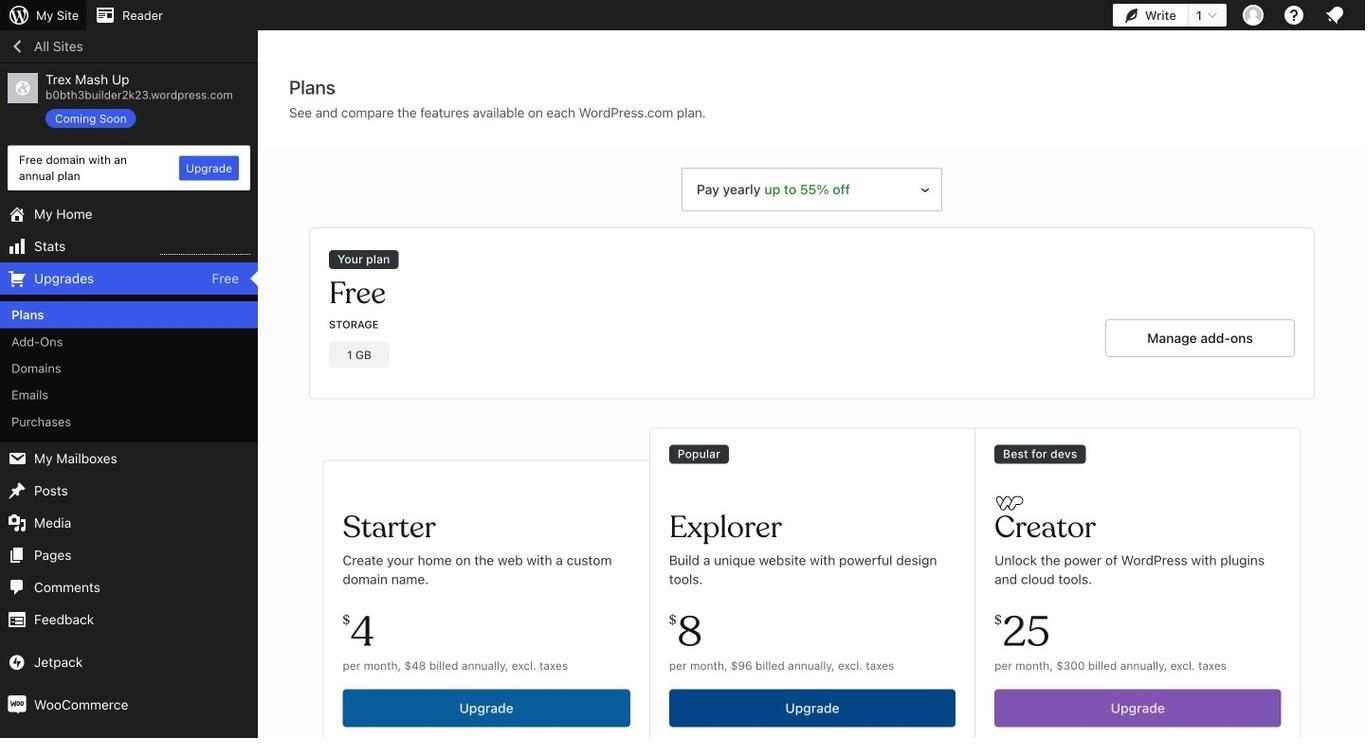 Task type: vqa. For each thing, say whether or not it's contained in the screenshot.
first img from the top
yes



Task type: describe. For each thing, give the bounding box(es) containing it.
1 list item from the top
[[1357, 195, 1366, 284]]

manage your notifications image
[[1324, 4, 1347, 27]]

my profile image
[[1244, 5, 1264, 26]]

2 img image from the top
[[8, 696, 27, 715]]

2 list item from the top
[[1357, 284, 1366, 373]]

highest hourly views 0 image
[[160, 243, 250, 255]]



Task type: locate. For each thing, give the bounding box(es) containing it.
help image
[[1283, 4, 1306, 27]]

1 img image from the top
[[8, 654, 27, 673]]

3 list item from the top
[[1357, 373, 1366, 444]]

list item
[[1357, 195, 1366, 284], [1357, 284, 1366, 373], [1357, 373, 1366, 444]]

0 vertical spatial img image
[[8, 654, 27, 673]]

1 vertical spatial img image
[[8, 696, 27, 715]]

img image
[[8, 654, 27, 673], [8, 696, 27, 715]]



